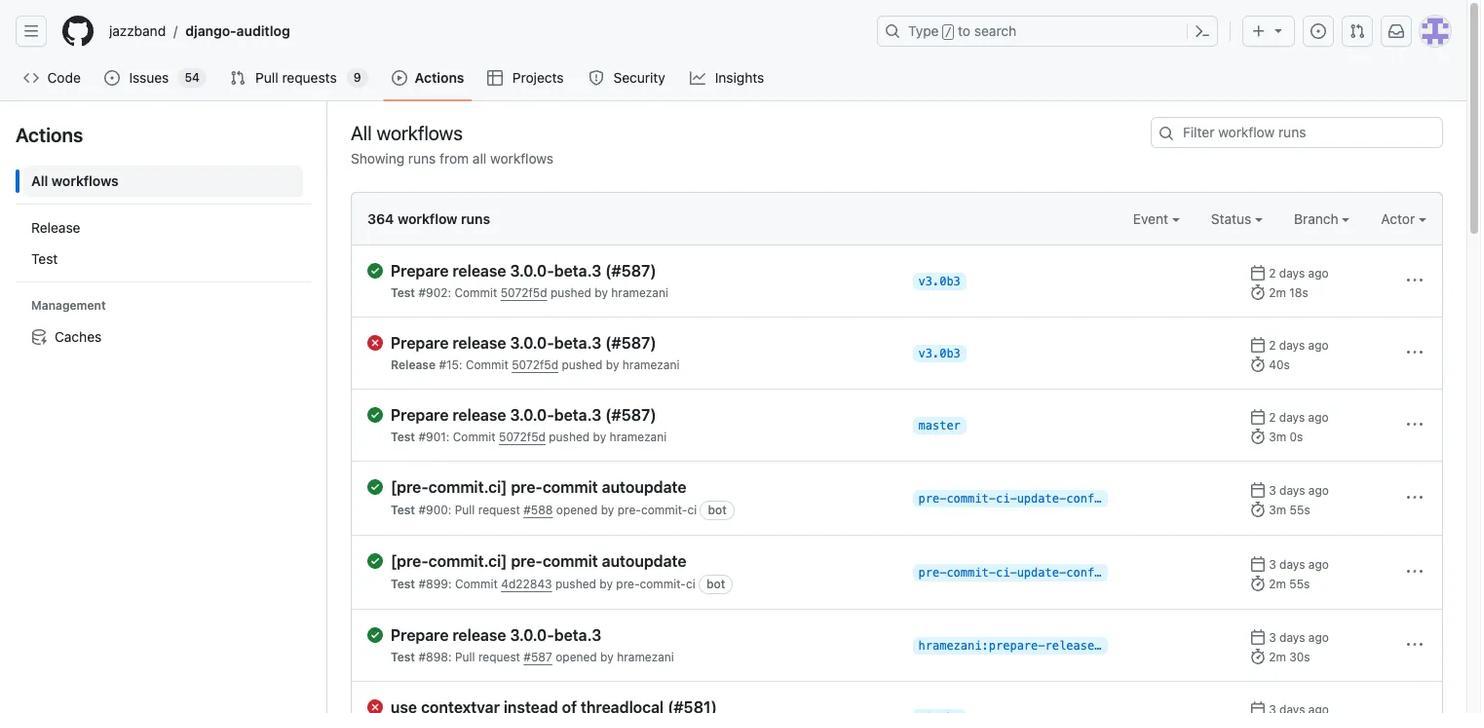 Task type: vqa. For each thing, say whether or not it's contained in the screenshot.
Filter
no



Task type: describe. For each thing, give the bounding box(es) containing it.
code
[[47, 69, 81, 86]]

opened inside prepare release 3.0.0-beta.3 test #898: pull request #587 opened             by hramezani
[[556, 650, 597, 665]]

pushed for prepare release 3.0.0-beta.3 (#587) release #15: commit 5072f5d pushed             by hramezani
[[562, 358, 603, 372]]

4 ago from the top
[[1309, 484, 1330, 498]]

0 vertical spatial all workflows
[[351, 121, 463, 144]]

commit.ci] for commit
[[429, 553, 507, 570]]

release for prepare release 3.0.0-beta.3 (#587) test #901: commit 5072f5d pushed             by hramezani
[[453, 407, 506, 424]]

release for prepare release 3.0.0-beta.3 (#587) test #902: commit 5072f5d pushed             by hramezani
[[453, 262, 506, 280]]

play image
[[392, 70, 407, 86]]

prepare release 3.0.0-beta.3 link
[[391, 626, 897, 645]]

calendar image for prepare release 3.0.0-beta.3 (#587) test #901: commit 5072f5d pushed             by hramezani
[[1251, 409, 1266, 425]]

jazzband / django-auditlog
[[109, 22, 290, 39]]

5072f5d for prepare release 3.0.0-beta.3 (#587) release #15: commit 5072f5d pushed             by hramezani
[[512, 358, 559, 372]]

security
[[614, 69, 666, 86]]

v3.0b3 link for prepare release 3.0.0-beta.3 (#587) test #902: commit 5072f5d pushed             by hramezani
[[913, 273, 967, 291]]

test inside prepare release 3.0.0-beta.3 (#587) test #902: commit 5072f5d pushed             by hramezani
[[391, 286, 415, 300]]

release inside filter workflows element
[[31, 219, 80, 236]]

prepare release 3.0.0-beta.3 (#587) link for prepare release 3.0.0-beta.3 (#587) release #15: commit 5072f5d pushed             by hramezani
[[391, 333, 897, 353]]

commit for prepare release 3.0.0-beta.3 (#587) test #902: commit 5072f5d pushed             by hramezani
[[455, 286, 497, 300]]

hramezani:prepare-release-3-beta3
[[919, 640, 1151, 653]]

#587 link
[[524, 650, 553, 665]]

requests
[[282, 69, 337, 86]]

ago for prepare release 3.0.0-beta.3 (#587) test #902: commit 5072f5d pushed             by hramezani
[[1309, 266, 1329, 281]]

v3.0b3 for prepare release 3.0.0-beta.3 (#587) release #15: commit 5072f5d pushed             by hramezani
[[919, 347, 961, 361]]

[pre-commit.ci] pre-commit autoupdate for pushed             by
[[391, 553, 687, 570]]

prepare release 3.0.0-beta.3 (#587) release #15: commit 5072f5d pushed             by hramezani
[[391, 334, 680, 372]]

#900:
[[419, 503, 452, 518]]

by for prepare release 3.0.0-beta.3 (#587) test #901: commit 5072f5d pushed             by hramezani
[[593, 430, 607, 445]]

0 vertical spatial ci
[[688, 503, 697, 518]]

54
[[185, 70, 200, 85]]

18s
[[1290, 286, 1309, 300]]

pre- right #588 link
[[618, 503, 641, 518]]

#898:
[[419, 650, 452, 665]]

code link
[[16, 63, 89, 93]]

3 days ago for 2m 30s
[[1269, 631, 1330, 645]]

pushed for prepare release 3.0.0-beta.3 (#587) test #901: commit 5072f5d pushed             by hramezani
[[549, 430, 590, 445]]

pushed for prepare release 3.0.0-beta.3 (#587) test #902: commit 5072f5d pushed             by hramezani
[[551, 286, 592, 300]]

test left #900:
[[391, 503, 415, 518]]

3m 0s
[[1269, 430, 1304, 445]]

/ for jazzband
[[174, 23, 178, 39]]

run duration image for prepare release 3.0.0-beta.3 (#587) test #901: commit 5072f5d pushed             by hramezani
[[1251, 429, 1266, 445]]

config for 2m
[[1067, 566, 1109, 580]]

beta.3 for prepare release 3.0.0-beta.3 (#587) release #15: commit 5072f5d pushed             by hramezani
[[554, 334, 602, 352]]

prepare release 3.0.0-beta.3 test #898: pull request #587 opened             by hramezani
[[391, 627, 674, 665]]

364 workflow runs
[[368, 211, 490, 227]]

3 run duration image from the top
[[1251, 502, 1266, 518]]

caches
[[55, 329, 102, 345]]

by for prepare release 3.0.0-beta.3 test #898: pull request #587 opened             by hramezani
[[601, 650, 614, 665]]

caches link
[[23, 322, 303, 353]]

failed image
[[368, 700, 383, 714]]

40s
[[1269, 358, 1290, 372]]

days for prepare release 3.0.0-beta.3 test #898: pull request #587 opened             by hramezani
[[1280, 631, 1306, 645]]

prepare release 3.0.0-beta.3 (#587) link for prepare release 3.0.0-beta.3 (#587) test #902: commit 5072f5d pushed             by hramezani
[[391, 261, 897, 281]]

jazzband link
[[101, 16, 174, 47]]

3m 55s
[[1269, 503, 1311, 518]]

autoupdate for commit-
[[602, 553, 687, 570]]

release for prepare release 3.0.0-beta.3 test #898: pull request #587 opened             by hramezani
[[453, 627, 506, 644]]

jazzband
[[109, 22, 166, 39]]

show options image for prepare release 3.0.0-beta.3 (#587) release #15: commit 5072f5d pushed             by hramezani
[[1408, 345, 1423, 361]]

event button
[[1134, 209, 1180, 229]]

update- for 2m 55s
[[1017, 566, 1067, 580]]

release inside prepare release 3.0.0-beta.3 (#587) release #15: commit 5072f5d pushed             by hramezani
[[391, 358, 436, 372]]

by for prepare release 3.0.0-beta.3 (#587) test #902: commit 5072f5d pushed             by hramezani
[[595, 286, 608, 300]]

completed successfully image for #901:
[[368, 407, 383, 423]]

test link
[[23, 244, 303, 275]]

4d22843 link
[[501, 577, 552, 592]]

prepare for prepare release 3.0.0-beta.3 (#587) test #901: commit 5072f5d pushed             by hramezani
[[391, 407, 449, 424]]

commit for #588
[[543, 479, 598, 496]]

commit right #899: at the bottom left of page
[[455, 577, 498, 592]]

issue opened image
[[1311, 23, 1327, 39]]

2m 30s
[[1269, 650, 1311, 665]]

days up 3m 55s
[[1280, 484, 1306, 498]]

#15:
[[439, 358, 463, 372]]

1 horizontal spatial all
[[351, 121, 372, 144]]

auditlog
[[237, 22, 290, 39]]

by for prepare release 3.0.0-beta.3 (#587) release #15: commit 5072f5d pushed             by hramezani
[[606, 358, 619, 372]]

hramezani for prepare release 3.0.0-beta.3 (#587) test #902: commit 5072f5d pushed             by hramezani
[[612, 286, 669, 300]]

run duration image
[[1251, 357, 1266, 372]]

hramezani link for prepare release 3.0.0-beta.3 (#587) release #15: commit 5072f5d pushed             by hramezani
[[623, 358, 680, 372]]

/ for type
[[945, 25, 952, 39]]

[pre-commit.ci] pre-commit autoupdate link for commit-
[[391, 552, 897, 571]]

2 for prepare release 3.0.0-beta.3 (#587) test #901: commit 5072f5d pushed             by hramezani
[[1269, 410, 1277, 425]]

prepare release 3.0.0-beta.3 (#587) test #902: commit 5072f5d pushed             by hramezani
[[391, 262, 669, 300]]

release for prepare release 3.0.0-beta.3 (#587) release #15: commit 5072f5d pushed             by hramezani
[[453, 334, 506, 352]]

0 horizontal spatial workflows
[[52, 173, 119, 189]]

364
[[368, 211, 394, 227]]

table image
[[488, 70, 503, 86]]

test #900:
[[391, 503, 455, 518]]

calendar image for 3m 55s
[[1251, 483, 1266, 498]]

1 vertical spatial runs
[[461, 211, 490, 227]]

request inside prepare release 3.0.0-beta.3 test #898: pull request #587 opened             by hramezani
[[479, 650, 521, 665]]

pre- up prepare release 3.0.0-beta.3 link
[[616, 577, 640, 592]]

insights link
[[683, 63, 774, 93]]

commit 4d22843 pushed             by pre-commit-ci
[[455, 577, 696, 592]]

2m 55s
[[1269, 577, 1311, 592]]

master link
[[913, 417, 967, 435]]

issues
[[129, 69, 169, 86]]

Filter workflow runs search field
[[1151, 117, 1444, 148]]

2 for prepare release 3.0.0-beta.3 (#587) release #15: commit 5072f5d pushed             by hramezani
[[1269, 338, 1277, 353]]

actions inside actions link
[[415, 69, 464, 86]]

#899:
[[419, 577, 452, 592]]

pre- down master
[[919, 492, 947, 506]]

5072f5d link for prepare release 3.0.0-beta.3 (#587) test #901: commit 5072f5d pushed             by hramezani
[[499, 430, 546, 445]]

3m for [pre-commit.ci] pre-commit autoupdate
[[1269, 503, 1287, 518]]

status
[[1212, 211, 1256, 227]]

showing runs from all workflows
[[351, 150, 554, 167]]

calendar image for prepare release 3.0.0-beta.3 (#587) test #902: commit 5072f5d pushed             by hramezani
[[1251, 265, 1266, 281]]

#588
[[524, 503, 553, 518]]

30s
[[1290, 650, 1311, 665]]

3.0.0- for prepare release 3.0.0-beta.3 (#587) test #902: commit 5072f5d pushed             by hramezani
[[510, 262, 554, 280]]

pre- up 4d22843
[[511, 553, 543, 570]]

actor button
[[1382, 209, 1427, 229]]

beta.3 for prepare release 3.0.0-beta.3 test #898: pull request #587 opened             by hramezani
[[554, 627, 602, 644]]

0 vertical spatial runs
[[408, 150, 436, 167]]

pre-commit-ci-update-config for 2m 55s
[[919, 566, 1109, 580]]

ago for prepare release 3.0.0-beta.3 (#587) test #901: commit 5072f5d pushed             by hramezani
[[1309, 410, 1329, 425]]

test #899:
[[391, 577, 455, 592]]

5072f5d link for prepare release 3.0.0-beta.3 (#587) release #15: commit 5072f5d pushed             by hramezani
[[512, 358, 559, 372]]

event
[[1134, 211, 1173, 227]]

commit for prepare release 3.0.0-beta.3 (#587) release #15: commit 5072f5d pushed             by hramezani
[[466, 358, 509, 372]]

workflow
[[398, 211, 458, 227]]

commit for prepare release 3.0.0-beta.3 (#587) test #901: commit 5072f5d pushed             by hramezani
[[453, 430, 496, 445]]

2m 18s
[[1269, 286, 1309, 300]]

security link
[[581, 63, 675, 93]]

search image
[[1159, 126, 1175, 141]]

pre-commit-ci-update-config link for 2m
[[913, 564, 1109, 582]]

3.0.0- for prepare release 3.0.0-beta.3 (#587) release #15: commit 5072f5d pushed             by hramezani
[[510, 334, 554, 352]]

prepare release 3.0.0-beta.3 (#587) test #901: commit 5072f5d pushed             by hramezani
[[391, 407, 667, 445]]

4 show options image from the top
[[1408, 564, 1423, 580]]

pre-commit-ci link for commit-
[[616, 577, 696, 592]]

3.0.0- for prepare release 3.0.0-beta.3 test #898: pull request #587 opened             by hramezani
[[510, 627, 554, 644]]

3 for 2m 30s
[[1269, 631, 1277, 645]]

5072f5d link for prepare release 3.0.0-beta.3 (#587) test #902: commit 5072f5d pushed             by hramezani
[[501, 286, 547, 300]]

django-
[[186, 22, 237, 39]]

pre-commit-ci link for pre-
[[618, 503, 697, 518]]

(#587) for prepare release 3.0.0-beta.3 (#587) test #902: commit 5072f5d pushed             by hramezani
[[606, 262, 657, 280]]

0s
[[1290, 430, 1304, 445]]

1 opened from the top
[[556, 503, 598, 518]]

to
[[958, 22, 971, 39]]

2 days ago for prepare release 3.0.0-beta.3 (#587) test #902: commit 5072f5d pushed             by hramezani
[[1269, 266, 1329, 281]]

actions link
[[384, 63, 472, 93]]

update- for 3m 55s
[[1017, 492, 1067, 506]]

all
[[473, 150, 487, 167]]

all workflows link
[[23, 166, 303, 197]]

run duration image for prepare release 3.0.0-beta.3 (#587) test #902: commit 5072f5d pushed             by hramezani
[[1251, 285, 1266, 300]]

bot for commit 4d22843 pushed             by pre-commit-ci
[[707, 577, 726, 592]]



Task type: locate. For each thing, give the bounding box(es) containing it.
/ left django-
[[174, 23, 178, 39]]

completed successfully image for #900:
[[368, 480, 383, 495]]

homepage image
[[62, 16, 94, 47]]

0 horizontal spatial /
[[174, 23, 178, 39]]

3.0.0- for prepare release 3.0.0-beta.3 (#587) test #901: commit 5072f5d pushed             by hramezani
[[510, 407, 554, 424]]

2 beta.3 from the top
[[554, 334, 602, 352]]

3.0.0- inside prepare release 3.0.0-beta.3 test #898: pull request #587 opened             by hramezani
[[510, 627, 554, 644]]

1 vertical spatial ci-
[[996, 566, 1017, 580]]

showing
[[351, 150, 405, 167]]

projects
[[513, 69, 564, 86]]

1 calendar image from the top
[[1251, 337, 1266, 353]]

2 up 2m 18s
[[1269, 266, 1277, 281]]

release
[[31, 219, 80, 236], [391, 358, 436, 372]]

pushed up pull request #588 opened             by pre-commit-ci
[[549, 430, 590, 445]]

beta.3 inside 'prepare release 3.0.0-beta.3 (#587) test #901: commit 5072f5d pushed             by hramezani'
[[554, 407, 602, 424]]

hramezani link for prepare release 3.0.0-beta.3 test #898: pull request #587 opened             by hramezani
[[617, 650, 674, 665]]

1 vertical spatial v3.0b3 link
[[913, 345, 967, 363]]

2 run duration image from the top
[[1251, 429, 1266, 445]]

2 update- from the top
[[1017, 566, 1067, 580]]

commit inside prepare release 3.0.0-beta.3 (#587) test #902: commit 5072f5d pushed             by hramezani
[[455, 286, 497, 300]]

3
[[1269, 484, 1277, 498], [1269, 558, 1277, 572], [1269, 631, 1277, 645]]

2 autoupdate from the top
[[602, 553, 687, 570]]

completed successfully image
[[368, 407, 383, 423], [368, 480, 383, 495], [368, 554, 383, 569], [368, 628, 383, 643]]

1 config from the top
[[1067, 492, 1109, 506]]

4 run duration image from the top
[[1251, 576, 1266, 592]]

2 vertical spatial (#587)
[[606, 407, 657, 424]]

beta.3
[[554, 262, 602, 280], [554, 334, 602, 352], [554, 407, 602, 424], [554, 627, 602, 644]]

1 release from the top
[[453, 262, 506, 280]]

55s for 3m 55s
[[1290, 503, 1311, 518]]

1 2 days ago from the top
[[1269, 266, 1329, 281]]

beta.3 for prepare release 3.0.0-beta.3 (#587) test #902: commit 5072f5d pushed             by hramezani
[[554, 262, 602, 280]]

2 horizontal spatial workflows
[[490, 150, 554, 167]]

3m left 0s
[[1269, 430, 1287, 445]]

1 vertical spatial [pre-commit.ci] pre-commit autoupdate
[[391, 553, 687, 570]]

2 [pre-commit.ci] pre-commit autoupdate link from the top
[[391, 552, 897, 571]]

beta.3 inside prepare release 3.0.0-beta.3 (#587) release #15: commit 5072f5d pushed             by hramezani
[[554, 334, 602, 352]]

3.0.0- inside prepare release 3.0.0-beta.3 (#587) test #902: commit 5072f5d pushed             by hramezani
[[510, 262, 554, 280]]

0 vertical spatial commit
[[543, 479, 598, 496]]

actions down the code link
[[16, 124, 83, 146]]

3 2 from the top
[[1269, 410, 1277, 425]]

hramezani link for prepare release 3.0.0-beta.3 (#587) test #902: commit 5072f5d pushed             by hramezani
[[612, 286, 669, 300]]

v3.0b3 for prepare release 3.0.0-beta.3 (#587) test #902: commit 5072f5d pushed             by hramezani
[[919, 275, 961, 289]]

hramezani link
[[612, 286, 669, 300], [623, 358, 680, 372], [610, 430, 667, 445], [617, 650, 674, 665]]

[pre-commit.ci] pre-commit autoupdate up 4d22843
[[391, 553, 687, 570]]

pull right #898:
[[455, 650, 475, 665]]

insights
[[715, 69, 765, 86]]

autoupdate up commit 4d22843 pushed             by pre-commit-ci
[[602, 553, 687, 570]]

1 commit.ci] from the top
[[429, 479, 507, 496]]

type
[[909, 22, 939, 39]]

release inside 'prepare release 3.0.0-beta.3 (#587) test #901: commit 5072f5d pushed             by hramezani'
[[453, 407, 506, 424]]

status button
[[1212, 209, 1263, 229]]

release link
[[23, 213, 303, 244]]

run duration image left the 2m 30s
[[1251, 649, 1266, 665]]

1 vertical spatial update-
[[1017, 566, 1067, 580]]

prepare for prepare release 3.0.0-beta.3 (#587) test #902: commit 5072f5d pushed             by hramezani
[[391, 262, 449, 280]]

5072f5d
[[501, 286, 547, 300], [512, 358, 559, 372], [499, 430, 546, 445]]

1 3 from the top
[[1269, 484, 1277, 498]]

prepare for prepare release 3.0.0-beta.3 test #898: pull request #587 opened             by hramezani
[[391, 627, 449, 644]]

show options image for prepare release 3.0.0-beta.3
[[1408, 638, 1423, 653]]

1 vertical spatial 3
[[1269, 558, 1277, 572]]

3 calendar image from the top
[[1251, 702, 1266, 714]]

commit inside 'prepare release 3.0.0-beta.3 (#587) test #901: commit 5072f5d pushed             by hramezani'
[[453, 430, 496, 445]]

2 ci- from the top
[[996, 566, 1017, 580]]

commit
[[455, 286, 497, 300], [466, 358, 509, 372], [453, 430, 496, 445], [455, 577, 498, 592]]

3 ago from the top
[[1309, 410, 1329, 425]]

1 vertical spatial show options image
[[1408, 638, 1423, 653]]

workflows up release link
[[52, 173, 119, 189]]

master
[[919, 419, 961, 433]]

0 vertical spatial release
[[31, 219, 80, 236]]

0 vertical spatial pre-commit-ci link
[[618, 503, 697, 518]]

0 horizontal spatial release
[[31, 219, 80, 236]]

[pre-commit.ci] pre-commit autoupdate link for pre-
[[391, 478, 897, 497]]

2 vertical spatial 5072f5d
[[499, 430, 546, 445]]

run duration image left '2m 55s'
[[1251, 576, 1266, 592]]

5072f5d inside prepare release 3.0.0-beta.3 (#587) test #902: commit 5072f5d pushed             by hramezani
[[501, 286, 547, 300]]

2m for (#587)
[[1269, 286, 1287, 300]]

hramezani inside prepare release 3.0.0-beta.3 test #898: pull request #587 opened             by hramezani
[[617, 650, 674, 665]]

release inside prepare release 3.0.0-beta.3 (#587) release #15: commit 5072f5d pushed             by hramezani
[[453, 334, 506, 352]]

type / to search
[[909, 22, 1017, 39]]

git pull request image
[[230, 70, 246, 86]]

2 commit.ci] from the top
[[429, 553, 507, 570]]

2 days ago
[[1269, 266, 1329, 281], [1269, 338, 1329, 353], [1269, 410, 1329, 425]]

management
[[31, 298, 106, 313]]

search
[[975, 22, 1017, 39]]

1 prepare release 3.0.0-beta.3 (#587) link from the top
[[391, 261, 897, 281]]

[pre-commit.ci] pre-commit autoupdate
[[391, 479, 687, 496], [391, 553, 687, 570]]

1 completed successfully image from the top
[[368, 407, 383, 423]]

5072f5d inside prepare release 3.0.0-beta.3 (#587) release #15: commit 5072f5d pushed             by hramezani
[[512, 358, 559, 372]]

0 vertical spatial v3.0b3
[[919, 275, 961, 289]]

2 vertical spatial 2m
[[1269, 650, 1287, 665]]

2 (#587) from the top
[[606, 334, 657, 352]]

from
[[440, 150, 469, 167]]

1 vertical spatial 3 days ago
[[1269, 558, 1330, 572]]

triangle down image
[[1271, 22, 1287, 38]]

4 release from the top
[[453, 627, 506, 644]]

1 horizontal spatial /
[[945, 25, 952, 39]]

4d22843
[[501, 577, 552, 592]]

2 vertical spatial 3 days ago
[[1269, 631, 1330, 645]]

1 vertical spatial [pre-
[[391, 553, 429, 570]]

0 vertical spatial prepare release 3.0.0-beta.3 (#587) link
[[391, 261, 897, 281]]

v3.0b3 link for prepare release 3.0.0-beta.3 (#587) release #15: commit 5072f5d pushed             by hramezani
[[913, 345, 967, 363]]

beta.3 inside prepare release 3.0.0-beta.3 test #898: pull request #587 opened             by hramezani
[[554, 627, 602, 644]]

by inside prepare release 3.0.0-beta.3 test #898: pull request #587 opened             by hramezani
[[601, 650, 614, 665]]

git pull request image
[[1350, 23, 1366, 39]]

0 vertical spatial pre-commit-ci-update-config
[[919, 492, 1109, 506]]

request
[[478, 503, 520, 518], [479, 650, 521, 665]]

autoupdate
[[602, 479, 687, 496], [602, 553, 687, 570]]

0 vertical spatial 2
[[1269, 266, 1277, 281]]

runs left from
[[408, 150, 436, 167]]

days up the 40s at the bottom of the page
[[1280, 338, 1306, 353]]

3 days ago up '2m 55s'
[[1269, 558, 1330, 572]]

3.0.0- down prepare release 3.0.0-beta.3 (#587) release #15: commit 5072f5d pushed             by hramezani
[[510, 407, 554, 424]]

1 3m from the top
[[1269, 430, 1287, 445]]

55s for 2m 55s
[[1290, 577, 1311, 592]]

1 3.0.0- from the top
[[510, 262, 554, 280]]

1 run duration image from the top
[[1251, 285, 1266, 300]]

shield image
[[589, 70, 604, 86]]

3 3 days ago from the top
[[1269, 631, 1330, 645]]

3 3.0.0- from the top
[[510, 407, 554, 424]]

0 vertical spatial 5072f5d link
[[501, 286, 547, 300]]

0 vertical spatial pull
[[256, 69, 279, 86]]

2 up the 40s at the bottom of the page
[[1269, 338, 1277, 353]]

[pre-
[[391, 479, 429, 496], [391, 553, 429, 570]]

autoupdate up pull request #588 opened             by pre-commit-ci
[[602, 479, 687, 496]]

ci-
[[996, 492, 1017, 506], [996, 566, 1017, 580]]

1 pre-commit-ci-update-config from the top
[[919, 492, 1109, 506]]

[pre-commit.ci] pre-commit autoupdate link up pull request #588 opened             by pre-commit-ci
[[391, 478, 897, 497]]

1 show options image from the top
[[1408, 273, 1423, 289]]

release left #15:
[[391, 358, 436, 372]]

2 config from the top
[[1067, 566, 1109, 580]]

days for prepare release 3.0.0-beta.3 (#587) release #15: commit 5072f5d pushed             by hramezani
[[1280, 338, 1306, 353]]

2 up "3m 0s"
[[1269, 410, 1277, 425]]

0 vertical spatial config
[[1067, 492, 1109, 506]]

days for prepare release 3.0.0-beta.3 (#587) test #901: commit 5072f5d pushed             by hramezani
[[1280, 410, 1306, 425]]

1 vertical spatial ci
[[686, 577, 696, 592]]

commit right #901: at the bottom
[[453, 430, 496, 445]]

pre-commit-ci-update-config link for 3m
[[913, 490, 1109, 508]]

calendar image for 40s
[[1251, 337, 1266, 353]]

1 vertical spatial workflows
[[490, 150, 554, 167]]

pushed inside prepare release 3.0.0-beta.3 (#587) test #902: commit 5072f5d pushed             by hramezani
[[551, 286, 592, 300]]

pull for pull requests
[[256, 69, 279, 86]]

days for prepare release 3.0.0-beta.3 (#587) test #902: commit 5072f5d pushed             by hramezani
[[1280, 266, 1306, 281]]

0 vertical spatial 3 days ago
[[1269, 484, 1330, 498]]

run duration image left "3m 0s"
[[1251, 429, 1266, 445]]

autoupdate for pre-
[[602, 479, 687, 496]]

1 show options image from the top
[[1408, 490, 1423, 506]]

3 up 3m 55s
[[1269, 484, 1277, 498]]

0 vertical spatial workflows
[[377, 121, 463, 144]]

projects link
[[480, 63, 573, 93]]

beta.3 down prepare release 3.0.0-beta.3 (#587) release #15: commit 5072f5d pushed             by hramezani
[[554, 407, 602, 424]]

by inside 'prepare release 3.0.0-beta.3 (#587) test #901: commit 5072f5d pushed             by hramezani'
[[593, 430, 607, 445]]

2 calendar image from the top
[[1251, 409, 1266, 425]]

test left #899: at the bottom left of page
[[391, 577, 415, 592]]

release inside prepare release 3.0.0-beta.3 test #898: pull request #587 opened             by hramezani
[[453, 627, 506, 644]]

2m up the 2m 30s
[[1269, 577, 1287, 592]]

5072f5d link up prepare release 3.0.0-beta.3 (#587) release #15: commit 5072f5d pushed             by hramezani
[[501, 286, 547, 300]]

days up 0s
[[1280, 410, 1306, 425]]

commit.ci] up #899: at the bottom left of page
[[429, 553, 507, 570]]

2 days ago up the 40s at the bottom of the page
[[1269, 338, 1329, 353]]

by inside prepare release 3.0.0-beta.3 (#587) test #902: commit 5072f5d pushed             by hramezani
[[595, 286, 608, 300]]

pre- up hramezani:prepare-
[[919, 566, 947, 580]]

show options image
[[1408, 490, 1423, 506], [1408, 638, 1423, 653]]

request left #587 link
[[479, 650, 521, 665]]

ci- for 2m 55s
[[996, 566, 1017, 580]]

1 beta.3 from the top
[[554, 262, 602, 280]]

5072f5d link up #588 link
[[499, 430, 546, 445]]

commit right #15:
[[466, 358, 509, 372]]

3 days ago up 30s at the bottom right of the page
[[1269, 631, 1330, 645]]

0 vertical spatial ci-
[[996, 492, 1017, 506]]

/
[[174, 23, 178, 39], [945, 25, 952, 39]]

filter workflows element
[[23, 213, 303, 275]]

1 horizontal spatial runs
[[461, 211, 490, 227]]

1 vertical spatial pull
[[455, 503, 475, 518]]

all
[[351, 121, 372, 144], [31, 173, 48, 189]]

2 pre-commit-ci-update-config from the top
[[919, 566, 1109, 580]]

pre-commit-ci link
[[618, 503, 697, 518], [616, 577, 696, 592]]

0 vertical spatial 2 days ago
[[1269, 266, 1329, 281]]

3.0.0- down prepare release 3.0.0-beta.3 (#587) test #902: commit 5072f5d pushed             by hramezani
[[510, 334, 554, 352]]

2 3m from the top
[[1269, 503, 1287, 518]]

3 days ago
[[1269, 484, 1330, 498], [1269, 558, 1330, 572], [1269, 631, 1330, 645]]

show options image for [pre-commit.ci] pre-commit autoupdate
[[1408, 490, 1423, 506]]

#588 link
[[524, 503, 553, 518]]

pre-commit-ci-update-config for 3m 55s
[[919, 492, 1109, 506]]

test inside 'prepare release 3.0.0-beta.3 (#587) test #901: commit 5072f5d pushed             by hramezani'
[[391, 430, 415, 445]]

2 commit from the top
[[543, 553, 598, 570]]

prepare inside prepare release 3.0.0-beta.3 test #898: pull request #587 opened             by hramezani
[[391, 627, 449, 644]]

prepare up #15:
[[391, 334, 449, 352]]

hramezani
[[612, 286, 669, 300], [623, 358, 680, 372], [610, 430, 667, 445], [617, 650, 674, 665]]

2 calendar image from the top
[[1251, 483, 1266, 498]]

2 vertical spatial 3
[[1269, 631, 1277, 645]]

1 vertical spatial 2 days ago
[[1269, 338, 1329, 353]]

ci- for 3m 55s
[[996, 492, 1017, 506]]

[pre- for #900:
[[391, 479, 429, 496]]

days up 2m 18s
[[1280, 266, 1306, 281]]

pushed inside prepare release 3.0.0-beta.3 (#587) release #15: commit 5072f5d pushed             by hramezani
[[562, 358, 603, 372]]

6 ago from the top
[[1309, 631, 1330, 645]]

2 pre-commit-ci-update-config link from the top
[[913, 564, 1109, 582]]

hramezani inside prepare release 3.0.0-beta.3 (#587) test #902: commit 5072f5d pushed             by hramezani
[[612, 286, 669, 300]]

bot
[[708, 503, 727, 518], [707, 577, 726, 592]]

3 calendar image from the top
[[1251, 557, 1266, 572]]

prepare inside 'prepare release 3.0.0-beta.3 (#587) test #901: commit 5072f5d pushed             by hramezani'
[[391, 407, 449, 424]]

3 days ago for 2m 55s
[[1269, 558, 1330, 572]]

9
[[354, 70, 361, 85]]

0 vertical spatial [pre-
[[391, 479, 429, 496]]

commit.ci] up #900:
[[429, 479, 507, 496]]

1 vertical spatial pre-commit-ci link
[[616, 577, 696, 592]]

1 prepare from the top
[[391, 262, 449, 280]]

1 vertical spatial autoupdate
[[602, 553, 687, 570]]

0 vertical spatial request
[[478, 503, 520, 518]]

2 days ago up 0s
[[1269, 410, 1329, 425]]

3 show options image from the top
[[1408, 417, 1423, 433]]

0 vertical spatial 3m
[[1269, 430, 1287, 445]]

[pre- for #899:
[[391, 553, 429, 570]]

3m
[[1269, 430, 1287, 445], [1269, 503, 1287, 518]]

2 days ago for prepare release 3.0.0-beta.3 (#587) release #15: commit 5072f5d pushed             by hramezani
[[1269, 338, 1329, 353]]

0 vertical spatial 55s
[[1290, 503, 1311, 518]]

actor
[[1382, 211, 1419, 227]]

2 [pre-commit.ci] pre-commit autoupdate from the top
[[391, 553, 687, 570]]

2
[[1269, 266, 1277, 281], [1269, 338, 1277, 353], [1269, 410, 1277, 425]]

commit.ci] for pull
[[429, 479, 507, 496]]

None search field
[[1151, 117, 1444, 148]]

3 up '2m 55s'
[[1269, 558, 1277, 572]]

3 release from the top
[[453, 407, 506, 424]]

pull right git pull request icon
[[256, 69, 279, 86]]

command palette image
[[1195, 23, 1211, 39]]

prepare up #902:
[[391, 262, 449, 280]]

3.0.0- up #587
[[510, 627, 554, 644]]

commit.ci]
[[429, 479, 507, 496], [429, 553, 507, 570]]

0 vertical spatial actions
[[415, 69, 464, 86]]

55s up 30s at the bottom right of the page
[[1290, 577, 1311, 592]]

0 horizontal spatial runs
[[408, 150, 436, 167]]

show options image for prepare release 3.0.0-beta.3 (#587) test #901: commit 5072f5d pushed             by hramezani
[[1408, 417, 1423, 433]]

opened right #587 link
[[556, 650, 597, 665]]

1 [pre- from the top
[[391, 479, 429, 496]]

1 [pre-commit.ci] pre-commit autoupdate from the top
[[391, 479, 687, 496]]

1 (#587) from the top
[[606, 262, 657, 280]]

opened right #588 link
[[556, 503, 598, 518]]

prepare up #898:
[[391, 627, 449, 644]]

by
[[595, 286, 608, 300], [606, 358, 619, 372], [593, 430, 607, 445], [601, 503, 615, 518], [600, 577, 613, 592], [601, 650, 614, 665]]

1 v3.0b3 link from the top
[[913, 273, 967, 291]]

3m down "3m 0s"
[[1269, 503, 1287, 518]]

2 days ago up 18s
[[1269, 266, 1329, 281]]

1 vertical spatial all
[[31, 173, 48, 189]]

3.0.0- up prepare release 3.0.0-beta.3 (#587) release #15: commit 5072f5d pushed             by hramezani
[[510, 262, 554, 280]]

v3.0b3
[[919, 275, 961, 289], [919, 347, 961, 361]]

3 2m from the top
[[1269, 650, 1287, 665]]

runs right 'workflow'
[[461, 211, 490, 227]]

workflows right all
[[490, 150, 554, 167]]

update-
[[1017, 492, 1067, 506], [1017, 566, 1067, 580]]

3 prepare from the top
[[391, 407, 449, 424]]

3-
[[1102, 640, 1116, 653]]

release-
[[1046, 640, 1102, 653]]

1 vertical spatial release
[[391, 358, 436, 372]]

beta3
[[1116, 640, 1151, 653]]

0 vertical spatial all
[[351, 121, 372, 144]]

show options image
[[1408, 273, 1423, 289], [1408, 345, 1423, 361], [1408, 417, 1423, 433], [1408, 564, 1423, 580]]

hramezani for prepare release 3.0.0-beta.3 test #898: pull request #587 opened             by hramezani
[[617, 650, 674, 665]]

pull requests
[[256, 69, 337, 86]]

3 2 days ago from the top
[[1269, 410, 1329, 425]]

3 up the 2m 30s
[[1269, 631, 1277, 645]]

days
[[1280, 266, 1306, 281], [1280, 338, 1306, 353], [1280, 410, 1306, 425], [1280, 484, 1306, 498], [1280, 558, 1306, 572], [1280, 631, 1306, 645]]

1 vertical spatial list
[[16, 158, 311, 361]]

1 vertical spatial commit
[[543, 553, 598, 570]]

beta.3 up prepare release 3.0.0-beta.3 (#587) release #15: commit 5072f5d pushed             by hramezani
[[554, 262, 602, 280]]

pushed inside 'prepare release 3.0.0-beta.3 (#587) test #901: commit 5072f5d pushed             by hramezani'
[[549, 430, 590, 445]]

2 ago from the top
[[1309, 338, 1329, 353]]

2 2 days ago from the top
[[1269, 338, 1329, 353]]

release inside prepare release 3.0.0-beta.3 (#587) test #902: commit 5072f5d pushed             by hramezani
[[453, 262, 506, 280]]

2 request from the top
[[479, 650, 521, 665]]

test inside prepare release 3.0.0-beta.3 test #898: pull request #587 opened             by hramezani
[[391, 650, 415, 665]]

2 for prepare release 3.0.0-beta.3 (#587) test #902: commit 5072f5d pushed             by hramezani
[[1269, 266, 1277, 281]]

1 2 from the top
[[1269, 266, 1277, 281]]

0 vertical spatial opened
[[556, 503, 598, 518]]

hramezani:prepare-release-3-beta3 link
[[913, 638, 1151, 655]]

beta.3 inside prepare release 3.0.0-beta.3 (#587) test #902: commit 5072f5d pushed             by hramezani
[[554, 262, 602, 280]]

pre-commit-ci-update-config link
[[913, 490, 1109, 508], [913, 564, 1109, 582]]

3.0.0- inside prepare release 3.0.0-beta.3 (#587) release #15: commit 5072f5d pushed             by hramezani
[[510, 334, 554, 352]]

pre- up the #588
[[511, 479, 543, 496]]

workflows up showing runs from all workflows
[[377, 121, 463, 144]]

commit up pull request #588 opened             by pre-commit-ci
[[543, 479, 598, 496]]

0 vertical spatial bot
[[708, 503, 727, 518]]

by inside prepare release 3.0.0-beta.3 (#587) release #15: commit 5072f5d pushed             by hramezani
[[606, 358, 619, 372]]

/ left 'to'
[[945, 25, 952, 39]]

hramezani:prepare-
[[919, 640, 1046, 653]]

/ inside the type / to search
[[945, 25, 952, 39]]

1 horizontal spatial workflows
[[377, 121, 463, 144]]

4 3.0.0- from the top
[[510, 627, 554, 644]]

commit-
[[947, 492, 996, 506], [641, 503, 688, 518], [947, 566, 996, 580], [640, 577, 686, 592]]

test inside filter workflows element
[[31, 251, 58, 267]]

[pre-commit.ci] pre-commit autoupdate link up commit 4d22843 pushed             by pre-commit-ci
[[391, 552, 897, 571]]

3 for 2m 55s
[[1269, 558, 1277, 572]]

0 horizontal spatial actions
[[16, 124, 83, 146]]

1 v3.0b3 from the top
[[919, 275, 961, 289]]

1 calendar image from the top
[[1251, 265, 1266, 281]]

2 vertical spatial 5072f5d link
[[499, 430, 546, 445]]

2m left 18s
[[1269, 286, 1287, 300]]

pushed right the 4d22843 link
[[556, 577, 597, 592]]

pushed up 'prepare release 3.0.0-beta.3 (#587) test #901: commit 5072f5d pushed             by hramezani' in the bottom of the page
[[562, 358, 603, 372]]

2 release from the top
[[453, 334, 506, 352]]

2 2m from the top
[[1269, 577, 1287, 592]]

pushed up prepare release 3.0.0-beta.3 (#587) release #15: commit 5072f5d pushed             by hramezani
[[551, 286, 592, 300]]

test left #898:
[[391, 650, 415, 665]]

2 prepare release 3.0.0-beta.3 (#587) link from the top
[[391, 333, 897, 353]]

1 autoupdate from the top
[[602, 479, 687, 496]]

2 3.0.0- from the top
[[510, 334, 554, 352]]

[pre- up test #900:
[[391, 479, 429, 496]]

list containing all workflows
[[16, 158, 311, 361]]

commit up commit 4d22843 pushed             by pre-commit-ci
[[543, 553, 598, 570]]

bot for pull request #588 opened             by pre-commit-ci
[[708, 503, 727, 518]]

2 vertical spatial pull
[[455, 650, 475, 665]]

commit inside prepare release 3.0.0-beta.3 (#587) release #15: commit 5072f5d pushed             by hramezani
[[466, 358, 509, 372]]

2 vertical spatial workflows
[[52, 173, 119, 189]]

1 vertical spatial 3m
[[1269, 503, 1287, 518]]

1 vertical spatial config
[[1067, 566, 1109, 580]]

1 55s from the top
[[1290, 503, 1311, 518]]

1 vertical spatial [pre-commit.ci] pre-commit autoupdate link
[[391, 552, 897, 571]]

commit for pushed
[[543, 553, 598, 570]]

4 calendar image from the top
[[1251, 630, 1266, 645]]

prepare up #901: at the bottom
[[391, 407, 449, 424]]

pull
[[256, 69, 279, 86], [455, 503, 475, 518], [455, 650, 475, 665]]

2m for test
[[1269, 650, 1287, 665]]

[pre-commit.ci] pre-commit autoupdate for opened             by
[[391, 479, 687, 496]]

0 horizontal spatial all workflows
[[31, 173, 119, 189]]

pull inside prepare release 3.0.0-beta.3 test #898: pull request #587 opened             by hramezani
[[455, 650, 475, 665]]

hramezani inside 'prepare release 3.0.0-beta.3 (#587) test #901: commit 5072f5d pushed             by hramezani'
[[610, 430, 667, 445]]

5 ago from the top
[[1309, 558, 1330, 572]]

5072f5d for prepare release 3.0.0-beta.3 (#587) test #901: commit 5072f5d pushed             by hramezani
[[499, 430, 546, 445]]

2m left 30s at the bottom right of the page
[[1269, 650, 1287, 665]]

actions right play 'icon'
[[415, 69, 464, 86]]

#587
[[524, 650, 553, 665]]

prepare inside prepare release 3.0.0-beta.3 (#587) release #15: commit 5072f5d pushed             by hramezani
[[391, 334, 449, 352]]

3 (#587) from the top
[[606, 407, 657, 424]]

test up management
[[31, 251, 58, 267]]

calendar image
[[1251, 265, 1266, 281], [1251, 409, 1266, 425], [1251, 702, 1266, 714]]

notifications image
[[1389, 23, 1405, 39]]

1 update- from the top
[[1017, 492, 1067, 506]]

list
[[101, 16, 866, 47], [16, 158, 311, 361]]

run duration image left 3m 55s
[[1251, 502, 1266, 518]]

0 vertical spatial update-
[[1017, 492, 1067, 506]]

5072f5d for prepare release 3.0.0-beta.3 (#587) test #902: commit 5072f5d pushed             by hramezani
[[501, 286, 547, 300]]

graph image
[[690, 70, 706, 86]]

1 vertical spatial 5072f5d link
[[512, 358, 559, 372]]

1 request from the top
[[478, 503, 520, 518]]

3 beta.3 from the top
[[554, 407, 602, 424]]

3 completed successfully image from the top
[[368, 554, 383, 569]]

1 horizontal spatial all workflows
[[351, 121, 463, 144]]

beta.3 down commit 4d22843 pushed             by pre-commit-ci
[[554, 627, 602, 644]]

list containing jazzband
[[101, 16, 866, 47]]

55s down 0s
[[1290, 503, 1311, 518]]

0 vertical spatial calendar image
[[1251, 265, 1266, 281]]

5072f5d link
[[501, 286, 547, 300], [512, 358, 559, 372], [499, 430, 546, 445]]

1 vertical spatial 2m
[[1269, 577, 1287, 592]]

0 vertical spatial autoupdate
[[602, 479, 687, 496]]

1 vertical spatial 2
[[1269, 338, 1277, 353]]

1 vertical spatial pre-commit-ci-update-config link
[[913, 564, 1109, 582]]

5072f5d up #588 link
[[499, 430, 546, 445]]

1 vertical spatial pre-commit-ci-update-config
[[919, 566, 1109, 580]]

code image
[[23, 70, 39, 86]]

issue opened image
[[105, 70, 120, 86]]

pull request #588 opened             by pre-commit-ci
[[455, 503, 697, 518]]

1 vertical spatial calendar image
[[1251, 409, 1266, 425]]

pushed
[[551, 286, 592, 300], [562, 358, 603, 372], [549, 430, 590, 445], [556, 577, 597, 592]]

2 3 days ago from the top
[[1269, 558, 1330, 572]]

run duration image
[[1251, 285, 1266, 300], [1251, 429, 1266, 445], [1251, 502, 1266, 518], [1251, 576, 1266, 592], [1251, 649, 1266, 665]]

prepare inside prepare release 3.0.0-beta.3 (#587) test #902: commit 5072f5d pushed             by hramezani
[[391, 262, 449, 280]]

0 vertical spatial pre-commit-ci-update-config link
[[913, 490, 1109, 508]]

5 run duration image from the top
[[1251, 649, 1266, 665]]

release
[[453, 262, 506, 280], [453, 334, 506, 352], [453, 407, 506, 424], [453, 627, 506, 644]]

test
[[31, 251, 58, 267], [391, 286, 415, 300], [391, 430, 415, 445], [391, 503, 415, 518], [391, 577, 415, 592], [391, 650, 415, 665]]

4 beta.3 from the top
[[554, 627, 602, 644]]

days up the 2m 30s
[[1280, 631, 1306, 645]]

completed successfully image
[[368, 263, 383, 279]]

1 vertical spatial bot
[[707, 577, 726, 592]]

hramezani inside prepare release 3.0.0-beta.3 (#587) release #15: commit 5072f5d pushed             by hramezani
[[623, 358, 680, 372]]

0 vertical spatial 3
[[1269, 484, 1277, 498]]

1 vertical spatial all workflows
[[31, 173, 119, 189]]

2 days ago for prepare release 3.0.0-beta.3 (#587) test #901: commit 5072f5d pushed             by hramezani
[[1269, 410, 1329, 425]]

5072f5d inside 'prepare release 3.0.0-beta.3 (#587) test #901: commit 5072f5d pushed             by hramezani'
[[499, 430, 546, 445]]

calendar image for 2m 30s
[[1251, 630, 1266, 645]]

2m
[[1269, 286, 1287, 300], [1269, 577, 1287, 592], [1269, 650, 1287, 665]]

2 v3.0b3 from the top
[[919, 347, 961, 361]]

[pre-commit.ci] pre-commit autoupdate link
[[391, 478, 897, 497], [391, 552, 897, 571]]

1 [pre-commit.ci] pre-commit autoupdate link from the top
[[391, 478, 897, 497]]

(#587) inside prepare release 3.0.0-beta.3 (#587) test #902: commit 5072f5d pushed             by hramezani
[[606, 262, 657, 280]]

0 vertical spatial show options image
[[1408, 490, 1423, 506]]

[pre- up test #899:
[[391, 553, 429, 570]]

release up management
[[31, 219, 80, 236]]

3.0.0-
[[510, 262, 554, 280], [510, 334, 554, 352], [510, 407, 554, 424], [510, 627, 554, 644]]

pre-
[[511, 479, 543, 496], [919, 492, 947, 506], [618, 503, 641, 518], [511, 553, 543, 570], [919, 566, 947, 580], [616, 577, 640, 592]]

2 2 from the top
[[1269, 338, 1277, 353]]

0 vertical spatial 5072f5d
[[501, 286, 547, 300]]

1 ci- from the top
[[996, 492, 1017, 506]]

test left #902:
[[391, 286, 415, 300]]

2 opened from the top
[[556, 650, 597, 665]]

run duration image left 2m 18s
[[1251, 285, 1266, 300]]

request left the #588
[[478, 503, 520, 518]]

beta.3 for prepare release 3.0.0-beta.3 (#587) test #901: commit 5072f5d pushed             by hramezani
[[554, 407, 602, 424]]

pull right #900:
[[455, 503, 475, 518]]

/ inside jazzband / django-auditlog
[[174, 23, 178, 39]]

1 commit from the top
[[543, 479, 598, 496]]

config
[[1067, 492, 1109, 506], [1067, 566, 1109, 580]]

2 vertical spatial prepare release 3.0.0-beta.3 (#587) link
[[391, 406, 897, 425]]

days up '2m 55s'
[[1280, 558, 1306, 572]]

1 horizontal spatial release
[[391, 358, 436, 372]]

3.0.0- inside 'prepare release 3.0.0-beta.3 (#587) test #901: commit 5072f5d pushed             by hramezani'
[[510, 407, 554, 424]]

5072f5d up 'prepare release 3.0.0-beta.3 (#587) test #901: commit 5072f5d pushed             by hramezani' in the bottom of the page
[[512, 358, 559, 372]]

1 vertical spatial v3.0b3
[[919, 347, 961, 361]]

ago for prepare release 3.0.0-beta.3 (#587) release #15: commit 5072f5d pushed             by hramezani
[[1309, 338, 1329, 353]]

1 vertical spatial opened
[[556, 650, 597, 665]]

test left #901: at the bottom
[[391, 430, 415, 445]]

calendar image for 2m 55s
[[1251, 557, 1266, 572]]

ago
[[1309, 266, 1329, 281], [1309, 338, 1329, 353], [1309, 410, 1329, 425], [1309, 484, 1330, 498], [1309, 558, 1330, 572], [1309, 631, 1330, 645]]

3 days ago for 3m 55s
[[1269, 484, 1330, 498]]

2 show options image from the top
[[1408, 345, 1423, 361]]

1 3 days ago from the top
[[1269, 484, 1330, 498]]

2 v3.0b3 link from the top
[[913, 345, 967, 363]]

2 55s from the top
[[1290, 577, 1311, 592]]

(#587) inside 'prepare release 3.0.0-beta.3 (#587) test #901: commit 5072f5d pushed             by hramezani'
[[606, 407, 657, 424]]

plus image
[[1252, 23, 1267, 39]]

hramezani link for prepare release 3.0.0-beta.3 (#587) test #901: commit 5072f5d pushed             by hramezani
[[610, 430, 667, 445]]

#902:
[[419, 286, 451, 300]]

django-auditlog link
[[178, 16, 298, 47]]

(#587) for prepare release 3.0.0-beta.3 (#587) release #15: commit 5072f5d pushed             by hramezani
[[606, 334, 657, 352]]

hramezani for prepare release 3.0.0-beta.3 (#587) release #15: commit 5072f5d pushed             by hramezani
[[623, 358, 680, 372]]

1 vertical spatial 55s
[[1290, 577, 1311, 592]]

2 vertical spatial calendar image
[[1251, 702, 1266, 714]]

1 horizontal spatial actions
[[415, 69, 464, 86]]

prepare release 3.0.0-beta.3 (#587) link for prepare release 3.0.0-beta.3 (#587) test #901: commit 5072f5d pushed             by hramezani
[[391, 406, 897, 425]]

run duration image for prepare release 3.0.0-beta.3 test #898: pull request #587 opened             by hramezani
[[1251, 649, 1266, 665]]

branch
[[1295, 211, 1343, 227]]

(#587) for prepare release 3.0.0-beta.3 (#587) test #901: commit 5072f5d pushed             by hramezani
[[606, 407, 657, 424]]

show options image for prepare release 3.0.0-beta.3 (#587) test #902: commit 5072f5d pushed             by hramezani
[[1408, 273, 1423, 289]]

ago for prepare release 3.0.0-beta.3 test #898: pull request #587 opened             by hramezani
[[1309, 631, 1330, 645]]

3 for 3m 55s
[[1269, 484, 1277, 498]]

[pre-commit.ci] pre-commit autoupdate up #588 link
[[391, 479, 687, 496]]

commit right #902:
[[455, 286, 497, 300]]

calendar image
[[1251, 337, 1266, 353], [1251, 483, 1266, 498], [1251, 557, 1266, 572], [1251, 630, 1266, 645]]

1 2m from the top
[[1269, 286, 1287, 300]]

5072f5d up prepare release 3.0.0-beta.3 (#587) release #15: commit 5072f5d pushed             by hramezani
[[501, 286, 547, 300]]

1 vertical spatial actions
[[16, 124, 83, 146]]

2 show options image from the top
[[1408, 638, 1423, 653]]

beta.3 down prepare release 3.0.0-beta.3 (#587) test #902: commit 5072f5d pushed             by hramezani
[[554, 334, 602, 352]]

hramezani for prepare release 3.0.0-beta.3 (#587) test #901: commit 5072f5d pushed             by hramezani
[[610, 430, 667, 445]]

2 3 from the top
[[1269, 558, 1277, 572]]

(#587) inside prepare release 3.0.0-beta.3 (#587) release #15: commit 5072f5d pushed             by hramezani
[[606, 334, 657, 352]]

1 ago from the top
[[1309, 266, 1329, 281]]

4 prepare from the top
[[391, 627, 449, 644]]

1 vertical spatial commit.ci]
[[429, 553, 507, 570]]

0 horizontal spatial all
[[31, 173, 48, 189]]

#901:
[[419, 430, 450, 445]]

1 vertical spatial (#587)
[[606, 334, 657, 352]]

completed successfully image for #899:
[[368, 554, 383, 569]]

0 vertical spatial v3.0b3 link
[[913, 273, 967, 291]]

ci
[[688, 503, 697, 518], [686, 577, 696, 592]]

2 completed successfully image from the top
[[368, 480, 383, 495]]

1 pre-commit-ci-update-config link from the top
[[913, 490, 1109, 508]]

failed image
[[368, 335, 383, 351]]

3 days ago up 3m 55s
[[1269, 484, 1330, 498]]

0 vertical spatial [pre-commit.ci] pre-commit autoupdate link
[[391, 478, 897, 497]]

2 [pre- from the top
[[391, 553, 429, 570]]

3 3 from the top
[[1269, 631, 1277, 645]]

0 vertical spatial [pre-commit.ci] pre-commit autoupdate
[[391, 479, 687, 496]]

3 prepare release 3.0.0-beta.3 (#587) link from the top
[[391, 406, 897, 425]]

0 vertical spatial 2m
[[1269, 286, 1287, 300]]

0 vertical spatial (#587)
[[606, 262, 657, 280]]

2 prepare from the top
[[391, 334, 449, 352]]

0 vertical spatial commit.ci]
[[429, 479, 507, 496]]

4 completed successfully image from the top
[[368, 628, 383, 643]]

0 vertical spatial list
[[101, 16, 866, 47]]

5072f5d link up 'prepare release 3.0.0-beta.3 (#587) test #901: commit 5072f5d pushed             by hramezani' in the bottom of the page
[[512, 358, 559, 372]]



